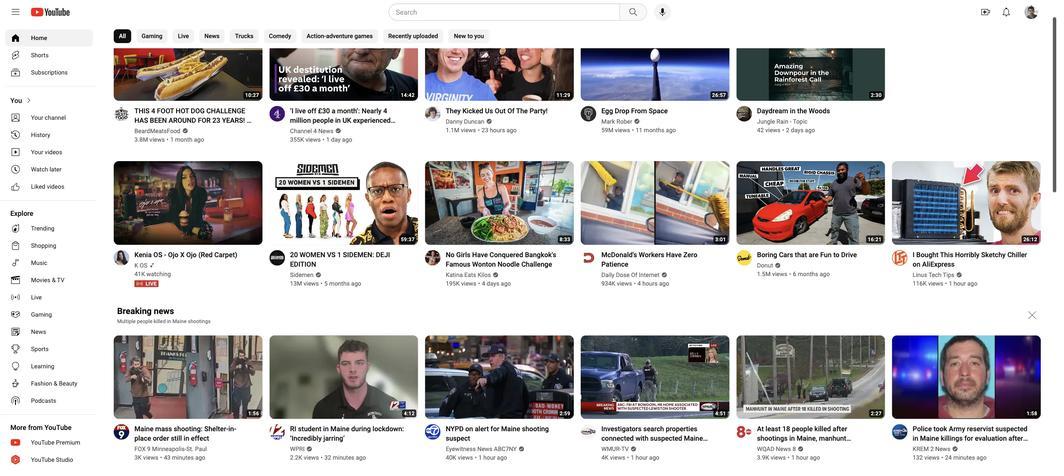 Task type: vqa. For each thing, say whether or not it's contained in the screenshot.
the bottommost THE SHOOTINGS
yes



Task type: locate. For each thing, give the bounding box(es) containing it.
patience
[[602, 260, 629, 268]]

views down katina eats kilos link
[[461, 280, 477, 287]]

1 right the 4k views
[[631, 454, 634, 461]]

your up watch
[[31, 148, 43, 156]]

views for nypd on alert for maine shooting suspect
[[458, 454, 473, 461]]

hour for for
[[484, 454, 496, 461]]

& right movies
[[52, 276, 56, 284]]

4 right nearly
[[383, 107, 387, 115]]

1 vertical spatial 23
[[482, 127, 488, 134]]

ago down at least 18 people killed after shootings in maine, manhunt underway for suspect by wqad news 8 3,907 views 1 hour ago 2 minutes, 27 seconds element
[[810, 454, 820, 461]]

0 horizontal spatial suspect
[[446, 434, 470, 443]]

months for 1
[[329, 280, 350, 287]]

0 horizontal spatial of
[[508, 107, 515, 115]]

killed down the news
[[154, 318, 166, 324]]

0 horizontal spatial gaming
[[31, 311, 52, 318]]

4 days ago
[[482, 280, 511, 287]]

0 horizontal spatial after
[[833, 425, 847, 433]]

2:30 link
[[737, 17, 885, 102]]

minutes down st.
[[172, 454, 194, 461]]

ago for horribly
[[968, 280, 978, 287]]

4:12
[[404, 411, 415, 417]]

0 vertical spatial for
[[491, 425, 500, 433]]

have left zero
[[666, 251, 682, 259]]

maine up krem 2 news
[[920, 434, 939, 443]]

0 horizontal spatial live
[[31, 294, 42, 301]]

to
[[468, 33, 473, 40], [834, 251, 840, 259]]

1 vertical spatial shootings
[[757, 434, 788, 443]]

ago down the ri student in maine during lockdown: 'incredibly jarring' link on the left
[[356, 454, 366, 461]]

k os image
[[114, 250, 129, 266]]

no
[[446, 251, 455, 259]]

fashion & beauty link
[[5, 375, 93, 392], [5, 375, 93, 392]]

2 horizontal spatial months
[[798, 271, 818, 278]]

suspected
[[996, 425, 1028, 433], [650, 434, 682, 443]]

ago down 20 women vs 1 sidemen: deji edition by sidemen 13,131,492 views 5 months ago 59 minutes element
[[351, 280, 361, 287]]

of right out
[[508, 107, 515, 115]]

movies & tv
[[31, 276, 64, 284]]

& for beauty
[[54, 380, 57, 387]]

suspect down nypd
[[446, 434, 470, 443]]

ojo left x
[[168, 251, 178, 259]]

2 minutes, 59 seconds element
[[560, 411, 571, 417]]

live
[[295, 107, 306, 115]]

maine mass shooting: shelter-in- place order still in effect link
[[134, 424, 252, 443]]

people inside breaking news multiple people killed in maine shootings
[[137, 318, 152, 324]]

tv inside 'link'
[[621, 446, 629, 453]]

0 horizontal spatial ojo
[[168, 251, 178, 259]]

beardmeatsfood
[[134, 126, 187, 134], [134, 127, 180, 135]]

4:51
[[715, 411, 726, 417]]

views left 6 on the right bottom
[[772, 271, 788, 278]]

0 vertical spatial suspect
[[446, 434, 470, 443]]

0 vertical spatial os
[[153, 251, 162, 259]]

days for have
[[487, 280, 499, 287]]

youtube premium
[[31, 439, 80, 446]]

4k
[[602, 454, 609, 461]]

views down "dose"
[[617, 280, 632, 287]]

on inside the nypd on alert for maine shooting suspect
[[465, 425, 473, 433]]

have for conquered
[[472, 251, 488, 259]]

1 beardmeatsfood from the top
[[134, 126, 187, 134]]

23 inside this 4 foot hot dog challenge has been around for 23 years! | beardmeatsfood
[[212, 116, 220, 124]]

trending link
[[5, 220, 93, 237], [5, 220, 93, 237]]

2 horizontal spatial people
[[792, 425, 813, 433]]

0 vertical spatial months
[[644, 127, 665, 134]]

1 horizontal spatial tv
[[621, 446, 629, 453]]

1 vertical spatial of
[[631, 271, 638, 279]]

women
[[300, 251, 325, 259]]

1 have from the left
[[472, 251, 488, 259]]

gaming right all at the top of the page
[[142, 33, 162, 40]]

katina eats kilos image
[[425, 250, 441, 266]]

after right evaluation
[[1009, 434, 1023, 443]]

daily dose of internet link
[[602, 271, 660, 279]]

1 vertical spatial on
[[465, 425, 473, 433]]

maine up abc7ny on the left
[[501, 425, 520, 433]]

1 hour ago down tips
[[949, 280, 978, 287]]

views down danny duncan link
[[461, 127, 476, 134]]

ago down investigators search properties connected with suspected maine shooter
[[649, 454, 660, 461]]

views down rober
[[615, 127, 630, 134]]

& left "beauty"
[[54, 380, 57, 387]]

4 inside "link"
[[313, 127, 317, 135]]

1 horizontal spatial on
[[913, 260, 921, 268]]

1 horizontal spatial hours
[[643, 280, 658, 287]]

news down the nypd on alert for maine shooting suspect
[[477, 446, 493, 453]]

2 up 132 views
[[931, 446, 934, 453]]

24 minutes ago
[[945, 454, 987, 461]]

views down "krem 2 news" link
[[925, 454, 940, 461]]

1 vertical spatial 2
[[931, 446, 934, 453]]

suspected inside the police took army reservist suspected in maine killings for evaluation after erratic behavior in july
[[996, 425, 1028, 433]]

&
[[52, 276, 56, 284], [54, 380, 57, 387]]

in down shooting:
[[184, 434, 189, 443]]

on down i
[[913, 260, 921, 268]]

1:56
[[248, 411, 259, 417]]

ago for £30
[[342, 136, 352, 143]]

0 horizontal spatial 23
[[212, 116, 220, 124]]

1 minute, 58 seconds element
[[1027, 411, 1038, 417]]

boring cars that are fun to drive by donut 1,513,978 views 6 months ago 16 minutes element
[[757, 250, 857, 260]]

32
[[325, 454, 331, 461]]

1 horizontal spatial live
[[178, 33, 189, 40]]

i bought this horribly sketchy chiller on aliexpress by linus tech tips 116,595 views 1 hour ago 26 minutes element
[[913, 250, 1031, 269]]

views right 2.2k
[[304, 454, 319, 461]]

1 horizontal spatial 2
[[931, 446, 934, 453]]

2 minutes from the left
[[333, 454, 354, 461]]

views down "wmur-tv" 'link' at bottom
[[610, 454, 625, 461]]

0 vertical spatial after
[[833, 425, 847, 433]]

ago right month
[[194, 136, 204, 143]]

suspected down the search
[[650, 434, 682, 443]]

4 down daily dose of internet link
[[638, 280, 641, 287]]

1 down 8
[[792, 454, 795, 461]]

you
[[10, 96, 22, 105]]

watch later link
[[5, 161, 93, 178], [5, 161, 93, 178]]

youtube down more from youtube
[[31, 439, 54, 446]]

ago for shelter-
[[195, 454, 205, 461]]

1 horizontal spatial to
[[834, 251, 840, 259]]

1 horizontal spatial killed
[[815, 425, 831, 433]]

hour down with at bottom right
[[636, 454, 648, 461]]

59m
[[602, 127, 614, 134]]

1 horizontal spatial ojo
[[186, 251, 197, 259]]

krem 2 news image
[[892, 424, 908, 440]]

views down jungle
[[766, 127, 781, 134]]

ago down the paul
[[195, 454, 205, 461]]

killed inside breaking news multiple people killed in maine shootings
[[154, 318, 166, 324]]

shootings inside at least 18 people killed after shootings in maine, manhunt underway for suspect
[[757, 434, 788, 443]]

ago for zero
[[659, 280, 669, 287]]

'destitution'
[[290, 126, 326, 134]]

1 hour ago down with at bottom right
[[631, 454, 660, 461]]

1 vertical spatial &
[[54, 380, 57, 387]]

beardmeatsfood image
[[114, 106, 129, 122]]

1 vertical spatial suspect
[[799, 444, 824, 452]]

1.1m
[[446, 127, 459, 134]]

os right k on the bottom left of page
[[140, 262, 147, 269]]

hours for patience
[[643, 280, 658, 287]]

youtube studio link
[[5, 451, 93, 468], [5, 451, 93, 468]]

32 minutes ago
[[325, 454, 366, 461]]

1 hour ago down 8
[[792, 454, 820, 461]]

0 vertical spatial live
[[178, 33, 189, 40]]

fashion
[[31, 380, 52, 387]]

1 vertical spatial live
[[31, 294, 42, 301]]

maine inside ri student in maine during lockdown: 'incredibly jarring'
[[331, 425, 350, 433]]

1 horizontal spatial os
[[153, 251, 162, 259]]

tv down "connected"
[[621, 446, 629, 453]]

1 vertical spatial people
[[137, 318, 152, 324]]

1 vertical spatial -
[[164, 251, 166, 259]]

2 down 'jungle rain - topic' link
[[786, 127, 790, 134]]

1 horizontal spatial -
[[790, 118, 792, 125]]

fox
[[134, 446, 146, 453]]

tips
[[943, 271, 955, 279]]

1 horizontal spatial minutes
[[333, 454, 354, 461]]

'incredibly
[[290, 434, 322, 443]]

challenge
[[206, 107, 245, 115]]

maine up place
[[134, 425, 154, 433]]

wpri image
[[269, 424, 285, 440]]

(red
[[198, 251, 213, 259]]

people up maine,
[[792, 425, 813, 433]]

1 vertical spatial hours
[[643, 280, 658, 287]]

mcdonald's workers have zero patience by daily dose of internet 934,010 views 4 hours ago 3 minutes, 1 second element
[[602, 250, 719, 269]]

recently
[[388, 33, 412, 40]]

0 horizontal spatial suspected
[[650, 434, 682, 443]]

youtube down youtube premium
[[31, 456, 54, 463]]

for inside at least 18 people killed after shootings in maine, manhunt underway for suspect
[[789, 444, 798, 452]]

explore
[[10, 209, 33, 217]]

suspected up evaluation
[[996, 425, 1028, 433]]

1 vertical spatial your
[[31, 148, 43, 156]]

hours for of
[[490, 127, 505, 134]]

26 minutes, 12 seconds element
[[1024, 236, 1038, 242]]

0 horizontal spatial shootings
[[188, 318, 211, 324]]

1 horizontal spatial have
[[666, 251, 682, 259]]

tab list containing all
[[114, 24, 490, 48]]

None search field
[[373, 3, 649, 21]]

1 vertical spatial youtube
[[31, 439, 54, 446]]

- left x
[[164, 251, 166, 259]]

42 views
[[757, 127, 781, 134]]

people for at
[[792, 425, 813, 433]]

wpri link
[[290, 445, 305, 454]]

8:33
[[560, 236, 571, 242]]

cars
[[779, 251, 793, 259]]

- for topic
[[790, 118, 792, 125]]

0 horizontal spatial people
[[137, 318, 152, 324]]

2 vertical spatial for
[[789, 444, 798, 452]]

hours down internet
[[643, 280, 658, 287]]

11:29
[[557, 92, 571, 98]]

2 vertical spatial youtube
[[31, 456, 54, 463]]

1 hour ago for horribly
[[949, 280, 978, 287]]

they kicked us out of the party! link
[[446, 106, 548, 116]]

1 vertical spatial suspected
[[650, 434, 682, 443]]

views down the tech
[[928, 280, 944, 287]]

wqad news 8 image
[[737, 424, 752, 440]]

0 horizontal spatial on
[[465, 425, 473, 433]]

fox 9 minneapolis-st. paul image
[[114, 424, 129, 440]]

months right 11
[[644, 127, 665, 134]]

0 vertical spatial videos
[[45, 148, 62, 156]]

1 for 'i live off £30 a month': nearly 4 million people in uk experienced 'destitution' last year
[[326, 136, 330, 143]]

news left 8
[[776, 446, 791, 453]]

views for they kicked us out of the party!
[[461, 127, 476, 134]]

shopping link
[[5, 237, 93, 254], [5, 237, 93, 254]]

hour for people
[[796, 454, 809, 461]]

for inside the nypd on alert for maine shooting suspect
[[491, 425, 500, 433]]

1 horizontal spatial suspect
[[799, 444, 824, 452]]

ago down july
[[977, 454, 987, 461]]

the
[[797, 107, 807, 115]]

maine up jarring'
[[331, 425, 350, 433]]

daily dose of internet image
[[581, 250, 596, 266]]

jungle rain - topic
[[757, 118, 808, 125]]

'i
[[290, 107, 294, 115]]

0 horizontal spatial tv
[[57, 276, 64, 284]]

0 horizontal spatial for
[[491, 425, 500, 433]]

ago down fun
[[820, 271, 830, 278]]

0 vertical spatial 2
[[786, 127, 790, 134]]

1 left month
[[170, 136, 174, 143]]

minutes right 32
[[333, 454, 354, 461]]

minutes for still
[[172, 454, 194, 461]]

tab list
[[114, 24, 490, 48]]

hour down at least 18 people killed after shootings in maine, manhunt underway for suspect
[[796, 454, 809, 461]]

2 vertical spatial months
[[329, 280, 350, 287]]

8 minutes, 33 seconds element
[[560, 236, 571, 242]]

hour for horribly
[[954, 280, 966, 287]]

shooter
[[602, 444, 625, 452]]

- for ojo
[[164, 251, 166, 259]]

still
[[171, 434, 182, 443]]

0 horizontal spatial days
[[487, 280, 499, 287]]

news up 'day'
[[318, 127, 334, 135]]

1 horizontal spatial 23
[[482, 127, 488, 134]]

views down 9
[[143, 454, 158, 461]]

youtube up youtube premium
[[44, 423, 72, 432]]

3 minutes from the left
[[954, 454, 975, 461]]

more from youtube
[[10, 423, 72, 432]]

egg drop from space link
[[602, 106, 676, 116]]

people for breaking
[[137, 318, 152, 324]]

killed inside at least 18 people killed after shootings in maine, manhunt underway for suspect
[[815, 425, 831, 433]]

police took army reservist suspected in maine killings for evaluation after erratic behavior in july by krem 2 news 132 views 24 minutes ago 1 minute, 58 seconds element
[[913, 424, 1031, 452]]

0 vertical spatial youtube
[[44, 423, 72, 432]]

in up 8
[[790, 434, 795, 443]]

gaming down movies
[[31, 311, 52, 318]]

views for 'i live off £30 a month': nearly 4 million people in uk experienced 'destitution' last year
[[306, 136, 321, 143]]

0 horizontal spatial hours
[[490, 127, 505, 134]]

hour down tips
[[954, 280, 966, 287]]

views down wqad news 8 link
[[771, 454, 786, 461]]

1 vertical spatial videos
[[47, 183, 64, 190]]

youtube for studio
[[31, 456, 54, 463]]

1 vertical spatial killed
[[815, 425, 831, 433]]

years!
[[222, 116, 245, 124]]

reservist
[[967, 425, 994, 433]]

1 horizontal spatial months
[[644, 127, 665, 134]]

Search text field
[[396, 6, 618, 18]]

days for the
[[791, 127, 804, 134]]

have up wonton
[[472, 251, 488, 259]]

0 vertical spatial tv
[[57, 276, 64, 284]]

you
[[474, 33, 484, 40]]

daydream in the woods by jungle rain - topic 42 views 2 days ago 2 minutes, 30 seconds element
[[757, 106, 830, 116]]

1 horizontal spatial after
[[1009, 434, 1023, 443]]

0 horizontal spatial os
[[140, 262, 147, 269]]

maine down the news
[[172, 318, 187, 324]]

41k watching
[[134, 271, 171, 278]]

ago for for
[[497, 454, 507, 461]]

11 months ago
[[636, 127, 676, 134]]

in down police
[[913, 434, 919, 443]]

16 minutes, 21 seconds element
[[868, 236, 882, 242]]

2 have from the left
[[666, 251, 682, 259]]

0 horizontal spatial 2
[[786, 127, 790, 134]]

news inside channel 4 news "link"
[[318, 127, 334, 135]]

59:37 link
[[269, 161, 418, 246]]

suspect down maine,
[[799, 444, 824, 452]]

2 vertical spatial people
[[792, 425, 813, 433]]

bought
[[917, 251, 939, 259]]

home link
[[5, 29, 93, 47], [5, 29, 93, 47]]

1 horizontal spatial for
[[789, 444, 798, 452]]

have inside no girls have conquered bangkok's famous wonton noodle challenge
[[472, 251, 488, 259]]

egg drop from space by mark rober 59,535,104 views 11 months ago 26 minutes element
[[602, 106, 676, 116]]

26:57 link
[[581, 17, 730, 102]]

months right 5
[[329, 280, 350, 287]]

1 vertical spatial days
[[487, 280, 499, 287]]

videos down later
[[47, 183, 64, 190]]

1 vertical spatial os
[[140, 262, 147, 269]]

ago down topic
[[805, 127, 815, 134]]

4 up 355k views
[[313, 127, 317, 135]]

4 up been
[[151, 107, 155, 115]]

0 vertical spatial suspected
[[996, 425, 1028, 433]]

0 vertical spatial to
[[468, 33, 473, 40]]

0 vertical spatial &
[[52, 276, 56, 284]]

people down breaking
[[137, 318, 152, 324]]

effect
[[191, 434, 209, 443]]

1:56 link
[[114, 335, 263, 420]]

0 horizontal spatial to
[[468, 33, 473, 40]]

23 right for
[[212, 116, 220, 124]]

1 horizontal spatial people
[[313, 116, 334, 124]]

shootings inside breaking news multiple people killed in maine shootings
[[188, 318, 211, 324]]

4 inside this 4 foot hot dog challenge has been around for 23 years! | beardmeatsfood
[[151, 107, 155, 115]]

1 hour ago down 'eyewitness news abc7ny' link
[[479, 454, 507, 461]]

linus tech tips image
[[892, 250, 908, 266]]

5 months ago
[[324, 280, 361, 287]]

suspect
[[446, 434, 470, 443], [799, 444, 824, 452]]

to left you
[[468, 33, 473, 40]]

news inside 'eyewitness news abc7ny' link
[[477, 446, 493, 453]]

1 horizontal spatial days
[[791, 127, 804, 134]]

1 minutes from the left
[[172, 454, 194, 461]]

people inside at least 18 people killed after shootings in maine, manhunt underway for suspect
[[792, 425, 813, 433]]

£30
[[318, 107, 330, 115]]

views for boring cars that are fun to drive
[[772, 271, 788, 278]]

views down eyewitness
[[458, 454, 473, 461]]

0 vertical spatial your
[[31, 114, 43, 121]]

shorts link
[[5, 47, 93, 64], [5, 47, 93, 64]]

4 inside 'i live off £30 a month': nearly 4 million people in uk experienced 'destitution' last year
[[383, 107, 387, 115]]

1 horizontal spatial gaming
[[142, 33, 162, 40]]

in up jarring'
[[323, 425, 329, 433]]

1 vertical spatial to
[[834, 251, 840, 259]]

killed for news
[[154, 318, 166, 324]]

40k views
[[446, 454, 473, 461]]

in left uk
[[335, 116, 341, 124]]

videos for liked videos
[[47, 183, 64, 190]]

of right "dose"
[[631, 271, 638, 279]]

hour down 'eyewitness news abc7ny' link
[[484, 454, 496, 461]]

after
[[833, 425, 847, 433], [1009, 434, 1023, 443]]

your up history
[[31, 114, 43, 121]]

ago down space
[[666, 127, 676, 134]]

views down sidemen link
[[304, 280, 319, 287]]

nearly
[[362, 107, 382, 115]]

for down maine,
[[789, 444, 798, 452]]

0 horizontal spatial -
[[164, 251, 166, 259]]

os for k
[[140, 262, 147, 269]]

4 hours ago
[[638, 280, 669, 287]]

k os
[[134, 262, 147, 269]]

1 down 'eyewitness news abc7ny' link
[[479, 454, 482, 461]]

- right rain on the top right of page
[[790, 118, 792, 125]]

daydream in the woods link
[[757, 106, 830, 116]]

'i live off £30 a month': nearly 4 million people in uk experienced 'destitution' last year by channel 4 news 355,241 views 1 day ago 14 minutes, 42 seconds element
[[290, 106, 408, 134]]

ago down abc7ny on the left
[[497, 454, 507, 461]]

1 down tips
[[949, 280, 953, 287]]

195k
[[446, 280, 460, 287]]

youtube premium link
[[5, 434, 93, 451], [5, 434, 93, 451]]

have inside mcdonald's workers have zero patience
[[666, 251, 682, 259]]

your for your channel
[[31, 114, 43, 121]]

ago down noodle
[[501, 280, 511, 287]]

0 vertical spatial -
[[790, 118, 792, 125]]

2 horizontal spatial for
[[965, 434, 974, 443]]

ago for woods
[[805, 127, 815, 134]]

1 vertical spatial after
[[1009, 434, 1023, 443]]

0 vertical spatial killed
[[154, 318, 166, 324]]

zero
[[684, 251, 698, 259]]

ago for conquered
[[501, 280, 511, 287]]

0 horizontal spatial killed
[[154, 318, 166, 324]]

sports
[[31, 345, 49, 353]]

1 hour ago
[[949, 280, 978, 287], [479, 454, 507, 461], [631, 454, 660, 461], [792, 454, 820, 461]]

0 vertical spatial people
[[313, 116, 334, 124]]

july
[[970, 444, 983, 452]]

live status
[[134, 280, 159, 287]]

1 vertical spatial for
[[965, 434, 974, 443]]

maine inside maine mass shooting: shelter-in- place order still in effect
[[134, 425, 154, 433]]

0 vertical spatial shootings
[[188, 318, 211, 324]]

maine inside breaking news multiple people killed in maine shootings
[[172, 318, 187, 324]]

14:42 link
[[269, 17, 418, 102]]

1 left 'day'
[[326, 136, 330, 143]]

vs
[[327, 251, 336, 259]]

1 vertical spatial tv
[[621, 446, 629, 453]]

1 horizontal spatial of
[[631, 271, 638, 279]]

order
[[153, 434, 169, 443]]

1 your from the top
[[31, 114, 43, 121]]

0 vertical spatial days
[[791, 127, 804, 134]]

2 minutes, 27 seconds element
[[871, 411, 882, 417]]

days
[[791, 127, 804, 134], [487, 280, 499, 287]]

topic
[[793, 118, 808, 125]]

0 vertical spatial 23
[[212, 116, 220, 124]]

2 horizontal spatial minutes
[[954, 454, 975, 461]]

0 horizontal spatial months
[[329, 280, 350, 287]]

danny duncan image
[[425, 106, 441, 122]]

shopping
[[31, 242, 56, 249]]

1 horizontal spatial suspected
[[996, 425, 1028, 433]]

1 horizontal spatial shootings
[[757, 434, 788, 443]]

1 vertical spatial months
[[798, 271, 818, 278]]

1 for nypd on alert for maine shooting suspect
[[479, 454, 482, 461]]

for right the alert
[[491, 425, 500, 433]]

ago for space
[[666, 127, 676, 134]]

channel 4 news
[[290, 127, 334, 135]]

23 hours ago
[[482, 127, 517, 134]]

1 for i bought this horribly sketchy chiller on aliexpress
[[949, 280, 953, 287]]

killed up the manhunt
[[815, 425, 831, 433]]

ri student in maine during lockdown: 'incredibly jarring'
[[290, 425, 404, 443]]

news up 24
[[936, 446, 951, 453]]

this
[[940, 251, 954, 259]]

2 your from the top
[[31, 148, 43, 156]]

ago down i bought this horribly sketchy chiller on aliexpress link
[[968, 280, 978, 287]]

0 vertical spatial hours
[[490, 127, 505, 134]]

0 horizontal spatial have
[[472, 251, 488, 259]]



Task type: describe. For each thing, give the bounding box(es) containing it.
place
[[134, 434, 151, 443]]

views for mcdonald's workers have zero patience
[[617, 280, 632, 287]]

st.
[[186, 446, 194, 453]]

1 hour ago for for
[[479, 454, 507, 461]]

sketchy
[[981, 251, 1006, 259]]

3k views
[[134, 454, 158, 461]]

krem 2 news link
[[913, 445, 951, 454]]

shorts
[[31, 51, 49, 59]]

eyewitness news abc7ny
[[446, 446, 517, 453]]

jarring'
[[323, 434, 345, 443]]

rober
[[617, 118, 632, 125]]

linus tech tips
[[913, 271, 955, 279]]

2 beardmeatsfood from the top
[[134, 127, 180, 135]]

donut image
[[737, 250, 752, 266]]

news inside "krem 2 news" link
[[936, 446, 951, 453]]

this
[[134, 107, 150, 115]]

kilos
[[478, 271, 491, 279]]

videos for your videos
[[45, 148, 62, 156]]

games
[[355, 33, 373, 40]]

1 hour ago for connected
[[631, 454, 660, 461]]

views for investigators search properties connected with suspected maine shooter
[[610, 454, 625, 461]]

jungle rain - topic image
[[737, 106, 752, 122]]

news inside wqad news 8 link
[[776, 446, 791, 453]]

horribly
[[955, 251, 980, 259]]

news up 'sports'
[[31, 328, 46, 335]]

4 down 'kilos'
[[482, 280, 485, 287]]

at least 18 people killed after shootings in maine, manhunt underway for suspect by wqad news 8 3,907 views 1 hour ago 2 minutes, 27 seconds element
[[757, 424, 875, 452]]

wpri
[[290, 446, 305, 453]]

|
[[247, 116, 248, 124]]

party!
[[530, 107, 548, 115]]

kenia os - ojo x ojo (red carpet) by k os 7,302 views element
[[134, 250, 237, 260]]

views for at least 18 people killed after shootings in maine, manhunt underway for suspect
[[771, 454, 786, 461]]

to inside 'element'
[[834, 251, 840, 259]]

10:27
[[245, 92, 259, 98]]

danny duncan
[[446, 118, 484, 125]]

0 vertical spatial gaming
[[142, 33, 162, 40]]

months for are
[[798, 271, 818, 278]]

donut link
[[757, 261, 774, 270]]

ago for are
[[820, 271, 830, 278]]

3.8m
[[134, 136, 148, 143]]

people inside 'i live off £30 a month': nearly 4 million people in uk experienced 'destitution' last year
[[313, 116, 334, 124]]

wmur tv image
[[581, 424, 596, 440]]

in inside breaking news multiple people killed in maine shootings
[[167, 318, 171, 324]]

avatar image image
[[1025, 5, 1039, 19]]

26 minutes, 57 seconds element
[[712, 92, 726, 98]]

donut
[[757, 262, 773, 269]]

hour for connected
[[636, 454, 648, 461]]

month
[[175, 136, 193, 143]]

116k
[[913, 280, 927, 287]]

multiple
[[117, 318, 136, 324]]

watch
[[31, 166, 48, 173]]

eyewitness news abc7ny image
[[425, 424, 441, 440]]

i bought this horribly sketchy chiller on aliexpress
[[913, 251, 1027, 268]]

erratic
[[913, 444, 933, 452]]

10 minutes, 27 seconds element
[[245, 92, 259, 98]]

in inside 'i live off £30 a month': nearly 4 million people in uk experienced 'destitution' last year
[[335, 116, 341, 124]]

after inside at least 18 people killed after shootings in maine, manhunt underway for suspect
[[833, 425, 847, 433]]

maine inside the nypd on alert for maine shooting suspect
[[501, 425, 520, 433]]

beardmeatsfood link
[[134, 127, 181, 135]]

views for no girls have conquered bangkok's famous wonton noodle challenge
[[461, 280, 477, 287]]

this 4 foot hot dog challenge has been around for 23 years! | beardmeatsfood by beardmeatsfood 3,820,833 views 1 month ago 10 minutes, 27 seconds element
[[134, 106, 252, 134]]

million
[[290, 116, 311, 124]]

they kicked us out of the party! by danny duncan 1,111,488 views 23 hours ago 11 minutes, 29 seconds element
[[446, 106, 548, 116]]

ago for hot
[[194, 136, 204, 143]]

home
[[31, 34, 47, 41]]

1.1m views
[[446, 127, 476, 134]]

suspect inside at least 18 people killed after shootings in maine, manhunt underway for suspect
[[799, 444, 824, 452]]

wmur-tv
[[602, 446, 629, 453]]

last
[[327, 126, 339, 134]]

views for daydream in the woods
[[766, 127, 781, 134]]

in inside ri student in maine during lockdown: 'incredibly jarring'
[[323, 425, 329, 433]]

jungle
[[757, 118, 775, 125]]

killed for least
[[815, 425, 831, 433]]

famous
[[446, 260, 471, 268]]

months for space
[[644, 127, 665, 134]]

evaluation
[[975, 434, 1007, 443]]

ago for out
[[507, 127, 517, 134]]

action-adventure games
[[307, 33, 373, 40]]

your for your videos
[[31, 148, 43, 156]]

for
[[198, 116, 211, 124]]

investigators search properties connected with suspected maine shooter
[[602, 425, 703, 452]]

1 minute, 56 seconds element
[[248, 411, 259, 417]]

14 minutes, 42 seconds element
[[401, 92, 415, 98]]

18
[[783, 425, 790, 433]]

1 for investigators search properties connected with suspected maine shooter
[[631, 454, 634, 461]]

they kicked us out of the party!
[[446, 107, 548, 115]]

experienced
[[353, 116, 391, 124]]

trending
[[31, 225, 54, 232]]

59 minutes, 37 seconds element
[[401, 236, 415, 242]]

1 for this 4 foot hot dog challenge has been around for 23 years! | beardmeatsfood
[[170, 136, 174, 143]]

no girls have conquered bangkok's famous wonton noodle challenge by katina eats kilos 195,868 views 4 days ago 8 minutes, 33 seconds element
[[446, 250, 564, 269]]

suspected inside investigators search properties connected with suspected maine shooter
[[650, 434, 682, 443]]

has
[[134, 116, 148, 124]]

no girls have conquered bangkok's famous wonton noodle challenge link
[[446, 250, 564, 269]]

a
[[332, 107, 336, 115]]

2:59
[[560, 411, 571, 417]]

nypd on alert for maine shooting suspect by eyewitness news abc7ny 40,729 views 1 hour ago 2 minutes, 59 seconds element
[[446, 424, 564, 443]]

police took army reservist suspected in maine killings for evaluation after erratic behavior in july
[[913, 425, 1028, 452]]

views for ri student in maine during lockdown: 'incredibly jarring'
[[304, 454, 319, 461]]

43
[[164, 454, 171, 461]]

4k views
[[602, 454, 625, 461]]

1 inside 20 women vs 1 sidemen: deji edition
[[337, 251, 341, 259]]

for inside the police took army reservist suspected in maine killings for evaluation after erratic behavior in july
[[965, 434, 974, 443]]

beardmeatsfood inside this 4 foot hot dog challenge has been around for 23 years! | beardmeatsfood
[[134, 126, 187, 134]]

music
[[31, 259, 47, 266]]

alert
[[475, 425, 489, 433]]

adventure
[[326, 33, 353, 40]]

boring cars that are fun to drive link
[[757, 250, 857, 260]]

ago for people
[[810, 454, 820, 461]]

in inside maine mass shooting: shelter-in- place order still in effect
[[184, 434, 189, 443]]

ago for 1
[[351, 280, 361, 287]]

bangkok's
[[525, 251, 556, 259]]

in up 24 minutes ago
[[963, 444, 968, 452]]

11:29 link
[[425, 17, 574, 102]]

0 vertical spatial of
[[508, 107, 515, 115]]

shooting:
[[174, 425, 203, 433]]

4 minutes, 12 seconds element
[[404, 411, 415, 417]]

all
[[119, 33, 126, 40]]

& for tv
[[52, 276, 56, 284]]

1:58 link
[[892, 335, 1041, 420]]

ago for reservist
[[977, 454, 987, 461]]

ago for connected
[[649, 454, 660, 461]]

maine inside investigators search properties connected with suspected maine shooter
[[684, 434, 703, 443]]

views for this 4 foot hot dog challenge has been around for 23 years! | beardmeatsfood
[[150, 136, 165, 143]]

mark rober link
[[602, 117, 633, 126]]

search
[[643, 425, 664, 433]]

ri student in maine during lockdown: 'incredibly jarring' by wpri 2,275 views 32 minutes ago 4 minutes, 12 seconds element
[[290, 424, 408, 443]]

minutes for jarring'
[[333, 454, 354, 461]]

2 minutes, 30 seconds element
[[871, 92, 882, 98]]

os for kenia
[[153, 251, 162, 259]]

that
[[795, 251, 807, 259]]

fox 9 minneapolis-st. paul link
[[134, 445, 208, 454]]

2 ojo from the left
[[186, 251, 197, 259]]

views for police took army reservist suspected in maine killings for evaluation after erratic behavior in july
[[925, 454, 940, 461]]

space
[[649, 107, 668, 115]]

59m views
[[602, 127, 630, 134]]

4 minutes, 51 seconds element
[[715, 411, 726, 417]]

11 minutes, 29 seconds element
[[557, 92, 571, 98]]

'i live off £30 a month': nearly 4 million people in uk experienced 'destitution' last year link
[[290, 106, 408, 134]]

in inside at least 18 people killed after shootings in maine, manhunt underway for suspect
[[790, 434, 795, 443]]

suspect inside the nypd on alert for maine shooting suspect
[[446, 434, 470, 443]]

3.9k views
[[757, 454, 786, 461]]

20 women vs 1 sidemen: deji edition by sidemen 13,131,492 views 5 months ago 59 minutes element
[[290, 250, 408, 269]]

maine inside the police took army reservist suspected in maine killings for evaluation after erratic behavior in july
[[920, 434, 939, 443]]

1 hour ago for people
[[792, 454, 820, 461]]

sidemen image
[[269, 250, 285, 266]]

maine mass shooting: shelter-in- place order still in effect
[[134, 425, 236, 443]]

16:21 link
[[737, 161, 885, 246]]

on inside i bought this horribly sketchy chiller on aliexpress
[[913, 260, 921, 268]]

have for zero
[[666, 251, 682, 259]]

hot
[[176, 107, 189, 115]]

views for i bought this horribly sketchy chiller on aliexpress
[[928, 280, 944, 287]]

views for egg drop from space
[[615, 127, 630, 134]]

mark rober image
[[581, 106, 596, 122]]

1 month ago
[[170, 136, 204, 143]]

934k
[[602, 280, 616, 287]]

1 ojo from the left
[[168, 251, 178, 259]]

views for maine mass shooting: shelter-in- place order still in effect
[[143, 454, 158, 461]]

news inside tab list
[[205, 33, 220, 40]]

wonton
[[472, 260, 496, 268]]

tech
[[929, 271, 942, 279]]

26:12
[[1024, 236, 1038, 242]]

20 women vs 1 sidemen: deji edition
[[290, 251, 390, 268]]

minutes for killings
[[954, 454, 975, 461]]

krem 2 news
[[913, 446, 951, 453]]

after inside the police took army reservist suspected in maine killings for evaluation after erratic behavior in july
[[1009, 434, 1023, 443]]

views for 20 women vs 1 sidemen: deji edition
[[304, 280, 319, 287]]

maine mass shooting: shelter-in-place order still in effect by fox 9 minneapolis-st. paul 3,022 views 43 minutes ago 1 minute, 56 seconds element
[[134, 424, 252, 443]]

ago for maine
[[356, 454, 366, 461]]

youtube for premium
[[31, 439, 54, 446]]

liked
[[31, 183, 45, 190]]

investigators search properties connected with suspected maine shooter by wmur-tv 4,005 views 1 hour ago 4 minutes, 51 seconds element
[[602, 424, 719, 452]]

2.2k views
[[290, 454, 319, 461]]

comedy
[[269, 33, 291, 40]]

1 for at least 18 people killed after shootings in maine, manhunt underway for suspect
[[792, 454, 795, 461]]

k os link
[[134, 261, 148, 270]]

in left the
[[790, 107, 796, 115]]

1 day ago
[[326, 136, 352, 143]]

3 minutes, 1 second element
[[715, 236, 726, 242]]

1 vertical spatial gaming
[[31, 311, 52, 318]]

channel 4 news image
[[269, 106, 285, 122]]

channel
[[45, 114, 66, 121]]



